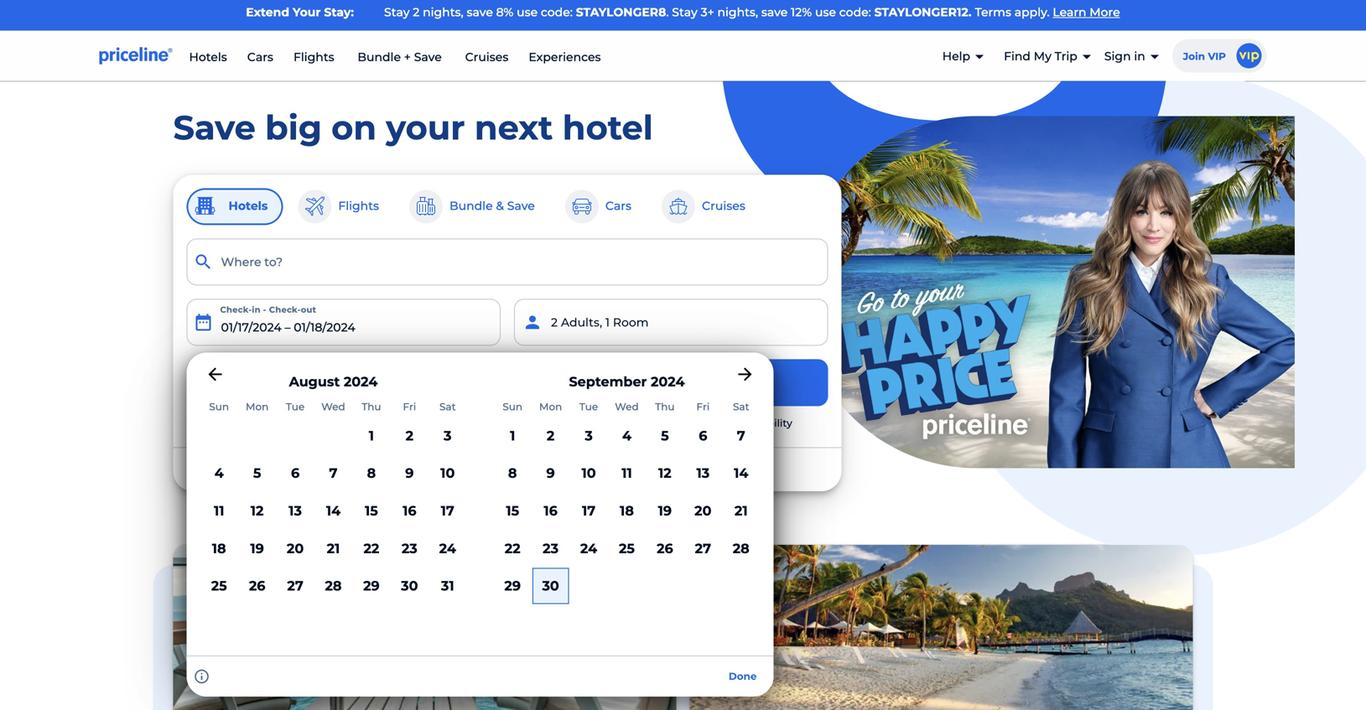 Task type: locate. For each thing, give the bounding box(es) containing it.
2 15 from the left
[[506, 503, 519, 519]]

1 vertical spatial a
[[579, 417, 585, 429]]

2 button for september 2024
[[532, 417, 570, 455]]

1 vertical spatial 4
[[214, 465, 224, 482]]

2 thu from the left
[[655, 401, 675, 413]]

use right 12%
[[815, 5, 836, 19]]

sun
[[209, 401, 229, 413], [503, 401, 523, 413]]

0 vertical spatial flights
[[293, 50, 334, 64]]

0 horizontal spatial 22
[[364, 540, 379, 557]]

3 button up hotels
[[429, 417, 467, 455]]

1 vertical spatial 13
[[289, 503, 302, 519]]

2 9 button from the left
[[532, 455, 570, 492]]

1 horizontal spatial 17
[[582, 503, 596, 519]]

show september 2024 image
[[735, 364, 755, 385]]

3 up book all of your hotels at once and save up to $625
[[444, 428, 452, 444]]

hotel left "with"
[[588, 417, 614, 429]]

7 button left the all
[[314, 455, 352, 492]]

1 horizontal spatial 7 button
[[722, 417, 760, 455]]

a left "with"
[[579, 417, 585, 429]]

2 mon from the left
[[539, 401, 562, 413]]

1 horizontal spatial mon
[[539, 401, 562, 413]]

1 22 from the left
[[364, 540, 379, 557]]

bundle
[[358, 50, 401, 64], [450, 199, 493, 213], [220, 376, 264, 390]]

stay right . at the top of page
[[672, 5, 698, 19]]

1 thu from the left
[[362, 401, 381, 413]]

2 23 button from the left
[[532, 530, 570, 567]]

4 for september
[[622, 428, 632, 444]]

1 vertical spatial bundle + save
[[220, 376, 307, 390]]

8 for september 2024
[[508, 465, 517, 482]]

28 for september 2024
[[733, 540, 750, 557]]

22 button
[[352, 530, 391, 567], [494, 530, 532, 567]]

0 horizontal spatial bundle + save
[[220, 376, 307, 390]]

0 horizontal spatial sat
[[439, 401, 456, 413]]

20
[[695, 503, 712, 519], [287, 540, 304, 557]]

3
[[444, 428, 452, 444], [585, 428, 593, 444]]

30 button for august 2024
[[391, 567, 429, 605]]

8
[[367, 465, 376, 482], [508, 465, 517, 482]]

0 horizontal spatial 3
[[444, 428, 452, 444]]

2 2024 from the left
[[651, 374, 685, 390]]

hotels
[[189, 50, 227, 64], [229, 199, 268, 213]]

30 for september 2024
[[542, 578, 559, 594]]

book all of your hotels at once and save up to $625 link
[[357, 462, 658, 478]]

21 button for september 2024
[[722, 492, 760, 530]]

fri
[[403, 401, 416, 413], [697, 401, 710, 413]]

0 horizontal spatial 14 button
[[314, 492, 352, 530]]

10
[[440, 465, 455, 482], [582, 465, 596, 482]]

2 17 button from the left
[[570, 492, 608, 530]]

2 tue from the left
[[579, 401, 598, 413]]

1 3 from the left
[[444, 428, 452, 444]]

sat for september 2024
[[733, 401, 749, 413]]

0 horizontal spatial 23 button
[[391, 530, 429, 567]]

bundle right flights link on the top of page
[[358, 50, 401, 64]]

18 button
[[608, 492, 646, 530], [200, 530, 238, 567]]

26 button for august
[[238, 567, 276, 605]]

23 button down of
[[391, 530, 429, 567]]

1 2024 from the left
[[344, 374, 378, 390]]

thu down add a car
[[362, 401, 381, 413]]

1 horizontal spatial cars
[[605, 199, 632, 213]]

1 up book all of your hotels at once and save up to $625
[[510, 428, 515, 444]]

save left 12%
[[761, 5, 788, 19]]

1 button up book all of your hotels at once and save up to $625
[[494, 417, 532, 455]]

sat up hotels
[[439, 401, 456, 413]]

1 horizontal spatial 12 button
[[646, 455, 684, 492]]

and
[[540, 462, 563, 477]]

thu for august 2024
[[362, 401, 381, 413]]

1 horizontal spatial use
[[815, 5, 836, 19]]

a left car
[[364, 377, 371, 389]]

5 for september
[[661, 428, 669, 444]]

31 button
[[429, 567, 467, 605]]

2 up of
[[406, 428, 414, 444]]

0 horizontal spatial 8 button
[[352, 455, 391, 492]]

2 up and
[[547, 428, 555, 444]]

1 vertical spatial hotels
[[229, 199, 268, 213]]

tue down september
[[579, 401, 598, 413]]

1 horizontal spatial 9
[[546, 465, 555, 482]]

bundle left august on the left bottom of page
[[220, 376, 264, 390]]

3 button for september 2024
[[570, 417, 608, 455]]

0 horizontal spatial 1
[[369, 428, 374, 444]]

23 button down and
[[532, 530, 570, 567]]

2 fri from the left
[[697, 401, 710, 413]]

book left the all
[[357, 462, 388, 477]]

9 button for august 2024
[[391, 455, 429, 492]]

1 mon from the left
[[246, 401, 269, 413]]

cars button
[[564, 188, 647, 225]]

1 29 button from the left
[[352, 567, 391, 605]]

29 button
[[352, 567, 391, 605], [494, 567, 532, 605]]

1 23 button from the left
[[391, 530, 429, 567]]

15 for august 2024
[[365, 503, 378, 519]]

1 10 from the left
[[440, 465, 455, 482]]

tue
[[286, 401, 305, 413], [579, 401, 598, 413]]

0 horizontal spatial 26 button
[[238, 567, 276, 605]]

your right of
[[423, 462, 449, 477]]

11 for august
[[214, 503, 224, 519]]

save
[[414, 50, 442, 64], [173, 107, 256, 148], [507, 199, 535, 213], [278, 376, 307, 390]]

1 horizontal spatial 23
[[543, 540, 559, 557]]

16 button down of
[[391, 492, 429, 530]]

2 29 button from the left
[[494, 567, 532, 605]]

1 wed from the left
[[321, 401, 345, 413]]

23 button for august 2024
[[391, 530, 429, 567]]

1 vertical spatial 26
[[249, 578, 265, 594]]

1 vertical spatial cars
[[605, 199, 632, 213]]

7 left flexibility
[[737, 428, 745, 444]]

22 for august 2024
[[364, 540, 379, 557]]

find your hotel button
[[514, 359, 828, 406]]

0 horizontal spatial 13 button
[[276, 492, 314, 530]]

sun up book all of your hotels at once and save up to $625
[[503, 401, 523, 413]]

1 24 from the left
[[439, 540, 456, 557]]

2024
[[344, 374, 378, 390], [651, 374, 685, 390]]

2 24 button from the left
[[570, 530, 608, 567]]

17 down hotels
[[441, 503, 454, 519]]

4 button
[[608, 417, 646, 455], [200, 455, 238, 492]]

3 button up up in the left bottom of the page
[[570, 417, 608, 455]]

0 horizontal spatial book
[[357, 462, 388, 477]]

1 horizontal spatial flights
[[338, 199, 379, 213]]

0 horizontal spatial 17 button
[[429, 492, 467, 530]]

0 horizontal spatial 29 button
[[352, 567, 391, 605]]

13 button
[[684, 455, 722, 492], [276, 492, 314, 530]]

0 horizontal spatial 19 button
[[238, 530, 276, 567]]

0 vertical spatial cars
[[247, 50, 273, 64]]

your left "hotel" on the bottom right
[[652, 375, 684, 391]]

21 button for august 2024
[[314, 530, 352, 567]]

17 button for august 2024
[[429, 492, 467, 530]]

your inside book all of your hotels at once and save up to $625 link
[[423, 462, 449, 477]]

1 9 from the left
[[405, 465, 414, 482]]

1 10 button from the left
[[429, 455, 467, 492]]

3 button for august 2024
[[429, 417, 467, 455]]

12
[[658, 465, 672, 482], [251, 503, 264, 519]]

nights, right 3+
[[718, 5, 758, 19]]

sign in button
[[1104, 35, 1159, 78]]

1 3 button from the left
[[429, 417, 467, 455]]

3 left "with"
[[585, 428, 593, 444]]

2 17 from the left
[[582, 503, 596, 519]]

2 button up and
[[532, 417, 570, 455]]

vip
[[1208, 50, 1226, 63]]

14 for august 2024
[[326, 503, 341, 519]]

bundle + save
[[354, 50, 445, 64], [220, 376, 307, 390]]

1 horizontal spatial 6 button
[[684, 417, 722, 455]]

24 up 31
[[439, 540, 456, 557]]

0 horizontal spatial 14
[[326, 503, 341, 519]]

0 horizontal spatial 27
[[287, 578, 303, 594]]

sun down show june 2024 image
[[209, 401, 229, 413]]

24 button
[[429, 530, 467, 567], [570, 530, 608, 567]]

1 for september 2024
[[510, 428, 515, 444]]

1 2 button from the left
[[391, 417, 429, 455]]

fri up 'cancellation'
[[697, 401, 710, 413]]

23 down and
[[543, 540, 559, 557]]

trip
[[1055, 49, 1078, 63]]

code: right 12%
[[839, 5, 871, 19]]

2 22 button from the left
[[494, 530, 532, 567]]

0 horizontal spatial 6
[[291, 465, 300, 482]]

1 23 from the left
[[402, 540, 417, 557]]

1 sun from the left
[[209, 401, 229, 413]]

1 16 from the left
[[403, 503, 416, 519]]

book for book all of your hotels at once and save up to $625
[[357, 462, 388, 477]]

nights,
[[423, 5, 464, 19], [718, 5, 758, 19]]

15
[[365, 503, 378, 519], [506, 503, 519, 519]]

find up "with"
[[617, 375, 648, 391]]

16 down and
[[544, 503, 558, 519]]

1 22 button from the left
[[352, 530, 391, 567]]

27
[[695, 540, 711, 557], [287, 578, 303, 594]]

11 button for september
[[608, 455, 646, 492]]

your right on
[[386, 107, 465, 148]]

your left stay:
[[293, 5, 321, 19]]

29
[[363, 578, 380, 594], [504, 578, 521, 594]]

14
[[734, 465, 748, 482], [326, 503, 341, 519]]

1 17 button from the left
[[429, 492, 467, 530]]

13 for august 2024
[[289, 503, 302, 519]]

1 vertical spatial bundle
[[450, 199, 493, 213]]

fri up of
[[403, 401, 416, 413]]

1 15 button from the left
[[352, 492, 391, 530]]

1 16 button from the left
[[391, 492, 429, 530]]

learn
[[1053, 5, 1087, 19]]

1 vertical spatial 21
[[327, 540, 340, 557]]

0 vertical spatial 25
[[619, 540, 635, 557]]

1 button
[[352, 417, 391, 455], [494, 417, 532, 455]]

sun for september
[[503, 401, 523, 413]]

17 button down hotels
[[429, 492, 467, 530]]

30
[[401, 578, 418, 594], [542, 578, 559, 594]]

1 horizontal spatial 10
[[582, 465, 596, 482]]

8%
[[496, 5, 514, 19]]

1 8 button from the left
[[352, 455, 391, 492]]

2024 left "hotel" on the bottom right
[[651, 374, 685, 390]]

your
[[386, 107, 465, 148], [423, 462, 449, 477]]

15 for september 2024
[[506, 503, 519, 519]]

0 horizontal spatial 4 button
[[200, 455, 238, 492]]

1 horizontal spatial your
[[652, 375, 684, 391]]

bundle left the &
[[450, 199, 493, 213]]

1 button for august 2024
[[352, 417, 391, 455]]

book up and
[[550, 417, 577, 429]]

24 down up in the left bottom of the page
[[580, 540, 597, 557]]

0 vertical spatial bundle + save
[[354, 50, 445, 64]]

find
[[1004, 49, 1031, 63], [617, 375, 648, 391]]

1 tue from the left
[[286, 401, 305, 413]]

8 button for september 2024
[[494, 455, 532, 492]]

0 horizontal spatial 3 button
[[429, 417, 467, 455]]

4 for august
[[214, 465, 224, 482]]

thu
[[362, 401, 381, 413], [655, 401, 675, 413]]

0 vertical spatial 28
[[733, 540, 750, 557]]

0 vertical spatial cruises
[[465, 50, 509, 64]]

9 right once
[[546, 465, 555, 482]]

8 button left and
[[494, 455, 532, 492]]

0 vertical spatial 26
[[657, 540, 673, 557]]

1 vertical spatial your
[[423, 462, 449, 477]]

cars link
[[247, 50, 273, 64]]

7 button for september 2024
[[722, 417, 760, 455]]

29 right 31 button
[[504, 578, 521, 594]]

1 use from the left
[[517, 5, 538, 19]]

9 button
[[391, 455, 429, 492], [532, 455, 570, 492]]

+ left august on the left bottom of page
[[268, 376, 275, 390]]

+
[[404, 50, 411, 64], [268, 376, 275, 390]]

hotel up the cars button
[[563, 107, 653, 148]]

wed down august 2024
[[321, 401, 345, 413]]

0 horizontal spatial 29
[[363, 578, 380, 594]]

find my trip button
[[1004, 35, 1091, 78]]

28 button
[[722, 530, 760, 567], [314, 567, 352, 605]]

save left 8% at left top
[[467, 5, 493, 19]]

2 2 button from the left
[[532, 417, 570, 455]]

31
[[441, 578, 454, 594]]

use right 8% at left top
[[517, 5, 538, 19]]

bundle inside bundle & save button
[[450, 199, 493, 213]]

stay
[[384, 5, 410, 19], [672, 5, 698, 19]]

0 horizontal spatial 8
[[367, 465, 376, 482]]

24 for august 2024
[[439, 540, 456, 557]]

flights down extend your stay: on the top left of the page
[[293, 50, 334, 64]]

2 8 from the left
[[508, 465, 517, 482]]

0 horizontal spatial 20
[[287, 540, 304, 557]]

13 button for august 2024
[[276, 492, 314, 530]]

27 button
[[684, 530, 722, 567], [276, 567, 314, 605]]

0 horizontal spatial 4
[[214, 465, 224, 482]]

21
[[735, 503, 748, 519], [327, 540, 340, 557]]

0 horizontal spatial 9
[[405, 465, 414, 482]]

8 button left the all
[[352, 455, 391, 492]]

25 for august
[[211, 578, 227, 594]]

your for next
[[386, 107, 465, 148]]

25
[[619, 540, 635, 557], [211, 578, 227, 594]]

1 horizontal spatial 4
[[622, 428, 632, 444]]

your inside button
[[652, 375, 684, 391]]

2 29 from the left
[[504, 578, 521, 594]]

flights down on
[[338, 199, 379, 213]]

12 for august
[[251, 503, 264, 519]]

9 right the all
[[405, 465, 414, 482]]

24 button up 31
[[429, 530, 467, 567]]

save left add
[[278, 376, 307, 390]]

tue for august
[[286, 401, 305, 413]]

24 button for september 2024
[[570, 530, 608, 567]]

23 for august 2024
[[402, 540, 417, 557]]

2 30 from the left
[[542, 578, 559, 594]]

save right the &
[[507, 199, 535, 213]]

26 button for september
[[646, 530, 684, 567]]

29 left 31
[[363, 578, 380, 594]]

18 button for august
[[200, 530, 238, 567]]

+ up save big on your next hotel
[[404, 50, 411, 64]]

1 9 button from the left
[[391, 455, 429, 492]]

2 sat from the left
[[733, 401, 749, 413]]

at
[[492, 462, 504, 477]]

2 16 from the left
[[544, 503, 558, 519]]

sat up for
[[733, 401, 749, 413]]

0 vertical spatial a
[[364, 377, 371, 389]]

code: up experiences
[[541, 5, 573, 19]]

20 button for august 2024
[[276, 530, 314, 567]]

extend your stay:
[[246, 5, 354, 19]]

next
[[475, 107, 553, 148]]

None field
[[187, 239, 828, 286]]

28
[[733, 540, 750, 557], [325, 578, 342, 594]]

1 24 button from the left
[[429, 530, 467, 567]]

2 3 from the left
[[585, 428, 593, 444]]

0 horizontal spatial 28
[[325, 578, 342, 594]]

1 30 from the left
[[401, 578, 418, 594]]

2 3 button from the left
[[570, 417, 608, 455]]

2024 right august on the left bottom of page
[[344, 374, 378, 390]]

1 horizontal spatial 10 button
[[570, 455, 608, 492]]

help button
[[942, 35, 984, 78]]

stay 2 nights, save 8% use code: staylonger8 . stay 3+ nights, save 12% use code: staylonger12. terms apply. learn more
[[384, 5, 1120, 19]]

9 button right at
[[532, 455, 570, 492]]

0 vertical spatial bundle
[[358, 50, 401, 64]]

15 button for august 2024
[[352, 492, 391, 530]]

0 vertical spatial hotel
[[563, 107, 653, 148]]

save
[[467, 5, 493, 19], [761, 5, 788, 19], [566, 462, 592, 477]]

1 horizontal spatial 1
[[510, 428, 515, 444]]

flights button
[[296, 188, 394, 225]]

24 button down up in the left bottom of the page
[[570, 530, 608, 567]]

0 vertical spatial find
[[1004, 49, 1031, 63]]

17 down up in the left bottom of the page
[[582, 503, 596, 519]]

0 vertical spatial 20
[[695, 503, 712, 519]]

1 sat from the left
[[439, 401, 456, 413]]

thu up book a hotel with free cancellation for flexibility
[[655, 401, 675, 413]]

2 for september 2024
[[547, 428, 555, 444]]

fri for august 2024
[[403, 401, 416, 413]]

7 button down show september 2024 icon
[[722, 417, 760, 455]]

0 horizontal spatial 24
[[439, 540, 456, 557]]

find left the my
[[1004, 49, 1031, 63]]

1 horizontal spatial hotels
[[229, 199, 268, 213]]

10 right of
[[440, 465, 455, 482]]

1 button down add a car
[[352, 417, 391, 455]]

6
[[699, 428, 707, 444], [291, 465, 300, 482]]

2 23 from the left
[[543, 540, 559, 557]]

1 15 from the left
[[365, 503, 378, 519]]

1 horizontal spatial 8 button
[[494, 455, 532, 492]]

5 button
[[646, 417, 684, 455], [238, 455, 276, 492]]

12 button for august
[[238, 492, 276, 530]]

19
[[658, 503, 672, 519], [250, 540, 264, 557]]

2024 for september 2024
[[651, 374, 685, 390]]

10 left to at the left bottom of page
[[582, 465, 596, 482]]

1 horizontal spatial nights,
[[718, 5, 758, 19]]

16 button for august 2024
[[391, 492, 429, 530]]

1 1 from the left
[[369, 428, 374, 444]]

2 sun from the left
[[503, 401, 523, 413]]

1 horizontal spatial 16
[[544, 503, 558, 519]]

0 vertical spatial book
[[550, 417, 577, 429]]

experiences
[[529, 50, 601, 64]]

2 code: from the left
[[839, 5, 871, 19]]

2 16 button from the left
[[532, 492, 570, 530]]

all
[[391, 462, 405, 477]]

0 horizontal spatial thu
[[362, 401, 381, 413]]

1 horizontal spatial 29 button
[[494, 567, 532, 605]]

cruises
[[465, 50, 509, 64], [702, 199, 745, 213]]

0 horizontal spatial 18
[[212, 540, 226, 557]]

save left up in the left bottom of the page
[[566, 462, 592, 477]]

10 button right of
[[429, 455, 467, 492]]

nights, left 8% at left top
[[423, 5, 464, 19]]

1 vertical spatial find
[[617, 375, 648, 391]]

16 for september 2024
[[544, 503, 558, 519]]

4 button for september
[[608, 417, 646, 455]]

8 button for august 2024
[[352, 455, 391, 492]]

7 left the all
[[329, 465, 338, 482]]

12 button
[[646, 455, 684, 492], [238, 492, 276, 530]]

cruises button
[[660, 188, 761, 225]]

2 10 button from the left
[[570, 455, 608, 492]]

0 horizontal spatial 27 button
[[276, 567, 314, 605]]

up
[[595, 462, 611, 477]]

2 1 from the left
[[510, 428, 515, 444]]

15 button for september 2024
[[494, 492, 532, 530]]

21 button
[[722, 492, 760, 530], [314, 530, 352, 567]]

0 vertical spatial 14
[[734, 465, 748, 482]]

a
[[364, 377, 371, 389], [579, 417, 585, 429]]

1 horizontal spatial 17 button
[[570, 492, 608, 530]]

0 vertical spatial 11
[[622, 465, 632, 482]]

6 button for august 2024
[[276, 455, 314, 492]]

1 vertical spatial 19
[[250, 540, 264, 557]]

0 horizontal spatial 2 button
[[391, 417, 429, 455]]

2 button for august 2024
[[391, 417, 429, 455]]

2 9 from the left
[[546, 465, 555, 482]]

mon for september
[[539, 401, 562, 413]]

27 button for september 2024
[[684, 530, 722, 567]]

23 button for september 2024
[[532, 530, 570, 567]]

0 horizontal spatial 11
[[214, 503, 224, 519]]

0 horizontal spatial 21
[[327, 540, 340, 557]]

stay up bundle + save link
[[384, 5, 410, 19]]

find inside dropdown button
[[1004, 49, 1031, 63]]

8 left the all
[[367, 465, 376, 482]]

2 button up of
[[391, 417, 429, 455]]

wed up "with"
[[615, 401, 639, 413]]

23 down of
[[402, 540, 417, 557]]

2 10 from the left
[[582, 465, 596, 482]]

1 horizontal spatial 7
[[737, 428, 745, 444]]

flights
[[293, 50, 334, 64], [338, 199, 379, 213]]

1 8 from the left
[[367, 465, 376, 482]]

0 horizontal spatial 13
[[289, 503, 302, 519]]

2 30 button from the left
[[532, 567, 570, 605]]

2 22 from the left
[[505, 540, 521, 557]]

8 right at
[[508, 465, 517, 482]]

0 horizontal spatial cars
[[247, 50, 273, 64]]

2 1 button from the left
[[494, 417, 532, 455]]

1 fri from the left
[[403, 401, 416, 413]]

29 button right 31 button
[[494, 567, 532, 605]]

2 15 button from the left
[[494, 492, 532, 530]]

0 horizontal spatial bundle
[[220, 376, 264, 390]]

16 button down and
[[532, 492, 570, 530]]

9 button left hotels
[[391, 455, 429, 492]]

1 vertical spatial 28
[[325, 578, 342, 594]]

1 vertical spatial 7
[[329, 465, 338, 482]]

10 button for september 2024
[[570, 455, 608, 492]]

2 wed from the left
[[615, 401, 639, 413]]

2024 for august 2024
[[344, 374, 378, 390]]

your for extend
[[293, 5, 321, 19]]

0 horizontal spatial 2024
[[344, 374, 378, 390]]

1 29 from the left
[[363, 578, 380, 594]]

1 horizontal spatial 27 button
[[684, 530, 722, 567]]

1 vertical spatial 25
[[211, 578, 227, 594]]

17 button down up in the left bottom of the page
[[570, 492, 608, 530]]

1 for august 2024
[[369, 428, 374, 444]]

1 30 button from the left
[[391, 567, 429, 605]]

tue down august on the left bottom of page
[[286, 401, 305, 413]]

24 button for august 2024
[[429, 530, 467, 567]]

5
[[661, 428, 669, 444], [253, 465, 261, 482]]

26 for september
[[657, 540, 673, 557]]

1 1 button from the left
[[352, 417, 391, 455]]

save inside button
[[507, 199, 535, 213]]

0 horizontal spatial 1 button
[[352, 417, 391, 455]]

0 horizontal spatial 25
[[211, 578, 227, 594]]

16 down of
[[403, 503, 416, 519]]

1 horizontal spatial 12
[[658, 465, 672, 482]]

2 24 from the left
[[580, 540, 597, 557]]

28 button for august 2024
[[314, 567, 352, 605]]

flights inside button
[[338, 199, 379, 213]]

1 17 from the left
[[441, 503, 454, 519]]

9 for august 2024
[[405, 465, 414, 482]]

1 down add a car
[[369, 428, 374, 444]]

3 button
[[429, 417, 467, 455], [570, 417, 608, 455]]

find inside button
[[617, 375, 648, 391]]

bundle & save
[[450, 199, 535, 213]]

0 horizontal spatial find
[[617, 375, 648, 391]]

29 button left 31
[[352, 567, 391, 605]]

2 8 button from the left
[[494, 455, 532, 492]]

26
[[657, 540, 673, 557], [249, 578, 265, 594]]

23 button
[[391, 530, 429, 567], [532, 530, 570, 567]]

10 button left to at the left bottom of page
[[570, 455, 608, 492]]



Task type: describe. For each thing, give the bounding box(es) containing it.
types of travel tab list
[[187, 188, 828, 225]]

stay:
[[324, 5, 354, 19]]

join
[[1183, 50, 1205, 63]]

once
[[507, 462, 537, 477]]

0 horizontal spatial save
[[467, 5, 493, 19]]

experiences link
[[529, 50, 601, 64]]

1 button for september 2024
[[494, 417, 532, 455]]

in
[[1134, 49, 1145, 63]]

3 for september 2024
[[585, 428, 593, 444]]

13 for september 2024
[[697, 465, 710, 482]]

27 for august 2024
[[287, 578, 303, 594]]

1 nights, from the left
[[423, 5, 464, 19]]

28 button for september 2024
[[722, 530, 760, 567]]

a for car
[[364, 377, 371, 389]]

24 for september 2024
[[580, 540, 597, 557]]

for
[[730, 417, 744, 429]]

22 button for september 2024
[[494, 530, 532, 567]]

save down hotels link
[[173, 107, 256, 148]]

3 for august 2024
[[444, 428, 452, 444]]

hotels inside "button"
[[229, 199, 268, 213]]

bundle + save link
[[354, 50, 445, 64]]

hotels button
[[187, 188, 283, 225]]

thu for september 2024
[[655, 401, 675, 413]]

extend
[[246, 5, 289, 19]]

september 2024
[[569, 374, 685, 390]]

book all of your hotels at once and save up to $625
[[357, 462, 658, 477]]

2 horizontal spatial save
[[761, 5, 788, 19]]

1 horizontal spatial save
[[566, 462, 592, 477]]

add a car
[[337, 377, 390, 389]]

done
[[729, 671, 757, 683]]

fri for september 2024
[[697, 401, 710, 413]]

save left cruises link
[[414, 50, 442, 64]]

1 stay from the left
[[384, 5, 410, 19]]

5 button for september
[[646, 417, 684, 455]]

terms
[[975, 5, 1011, 19]]

18 for august
[[212, 540, 226, 557]]

18 for september
[[620, 503, 634, 519]]

7 for september 2024
[[737, 428, 745, 444]]

25 button for september
[[608, 530, 646, 567]]

25 button for august
[[200, 567, 238, 605]]

0 horizontal spatial flights
[[293, 50, 334, 64]]

flights link
[[293, 50, 334, 64]]

5 button for august
[[238, 455, 276, 492]]

1 code: from the left
[[541, 5, 573, 19]]

find your hotel
[[617, 375, 726, 391]]

29 for august 2024
[[363, 578, 380, 594]]

mon for august
[[246, 401, 269, 413]]

book a hotel with free cancellation for flexibility
[[550, 417, 792, 429]]

2 stay from the left
[[672, 5, 698, 19]]

sun for august
[[209, 401, 229, 413]]

0 vertical spatial hotels
[[189, 50, 227, 64]]

save big on your next hotel
[[173, 107, 653, 148]]

august 2024
[[289, 374, 378, 390]]

17 button for september 2024
[[570, 492, 608, 530]]

26 for august
[[249, 578, 265, 594]]

sign in
[[1104, 49, 1145, 63]]

$625
[[630, 462, 658, 477]]

5 for august
[[253, 465, 261, 482]]

more
[[1090, 5, 1120, 19]]

30 for august 2024
[[401, 578, 418, 594]]

22 button for august 2024
[[352, 530, 391, 567]]

sign
[[1104, 49, 1131, 63]]

Where to? field
[[187, 239, 828, 286]]

show june 2024 image
[[205, 364, 225, 385]]

staylonger12.
[[874, 5, 972, 19]]

16 for august 2024
[[403, 503, 416, 519]]

20 for august 2024
[[287, 540, 304, 557]]

1 horizontal spatial bundle
[[358, 50, 401, 64]]

done button
[[719, 664, 767, 690]]

7 for august 2024
[[329, 465, 338, 482]]

cancellation
[[665, 417, 727, 429]]

cruises inside cruises button
[[702, 199, 745, 213]]

vip badge icon image
[[1237, 43, 1262, 68]]

traveler selection text field
[[514, 299, 828, 346]]

free
[[643, 417, 662, 429]]

find for find my trip
[[1004, 49, 1031, 63]]

28 for august 2024
[[325, 578, 342, 594]]

apply.
[[1015, 5, 1050, 19]]

14 button for september 2024
[[722, 455, 760, 492]]

12 button for september
[[646, 455, 684, 492]]

&
[[496, 199, 504, 213]]

0 vertical spatial +
[[404, 50, 411, 64]]

12%
[[791, 5, 812, 19]]

9 for september 2024
[[546, 465, 555, 482]]

september
[[569, 374, 647, 390]]

your for find
[[652, 375, 684, 391]]

1 horizontal spatial bundle + save
[[354, 50, 445, 64]]

hotel
[[688, 375, 726, 391]]

1 vertical spatial +
[[268, 376, 275, 390]]

find my trip
[[1004, 49, 1078, 63]]

10 button for august 2024
[[429, 455, 467, 492]]

to
[[614, 462, 627, 477]]

20 for september 2024
[[695, 503, 712, 519]]

6 for august 2024
[[291, 465, 300, 482]]

with
[[617, 417, 640, 429]]

0 horizontal spatial cruises
[[465, 50, 509, 64]]

14 for september 2024
[[734, 465, 748, 482]]

6 button for september 2024
[[684, 417, 722, 455]]

2 nights, from the left
[[718, 5, 758, 19]]

book for book a hotel with free cancellation for flexibility
[[550, 417, 577, 429]]

6 for september 2024
[[699, 428, 707, 444]]

11 button for august
[[200, 492, 238, 530]]

29 button for august 2024
[[352, 567, 391, 605]]

8 for august 2024
[[367, 465, 376, 482]]

19 button for september
[[646, 492, 684, 530]]

my
[[1034, 49, 1052, 63]]

17 for august 2024
[[441, 503, 454, 519]]

27 for september 2024
[[695, 540, 711, 557]]

big
[[265, 107, 322, 148]]

20 button for september 2024
[[684, 492, 722, 530]]

21 for september 2024
[[735, 503, 748, 519]]

hotels
[[453, 462, 489, 477]]

30 button for september 2024
[[532, 567, 570, 605]]

flexibility
[[747, 417, 792, 429]]

staylonger8
[[576, 5, 666, 19]]

14 button for august 2024
[[314, 492, 352, 530]]

find for find your hotel
[[617, 375, 648, 391]]

3+
[[701, 5, 714, 19]]

add
[[340, 377, 362, 389]]

25 for september
[[619, 540, 635, 557]]

18 button for september
[[608, 492, 646, 530]]

of
[[408, 462, 420, 477]]

hotels link
[[189, 50, 227, 64]]

join vip
[[1183, 50, 1226, 63]]

your for hotels
[[423, 462, 449, 477]]

21 for august 2024
[[327, 540, 340, 557]]

10 for august 2024
[[440, 465, 455, 482]]

12 for september
[[658, 465, 672, 482]]

car
[[374, 377, 390, 389]]

2 for august 2024
[[406, 428, 414, 444]]

august
[[289, 374, 340, 390]]

Check-in - Check-out field
[[187, 299, 501, 346]]

help
[[942, 49, 970, 63]]

2 vertical spatial bundle
[[220, 376, 264, 390]]

13 button for september 2024
[[684, 455, 722, 492]]

27 button for august 2024
[[276, 567, 314, 605]]

4 button for august
[[200, 455, 238, 492]]

tue for september
[[579, 401, 598, 413]]

join vip link
[[1172, 39, 1272, 73]]

11 for september
[[622, 465, 632, 482]]

2 up bundle + save link
[[413, 5, 420, 19]]

1 vertical spatial hotel
[[588, 417, 614, 429]]

9 button for september 2024
[[532, 455, 570, 492]]

cruises link
[[465, 50, 509, 64]]

19 for september
[[658, 503, 672, 519]]

cars inside button
[[605, 199, 632, 213]]

2 use from the left
[[815, 5, 836, 19]]

priceline.com home image
[[99, 47, 172, 65]]

bundle & save button
[[408, 188, 550, 225]]

on
[[331, 107, 377, 148]]

29 button for september 2024
[[494, 567, 532, 605]]

10 for september 2024
[[582, 465, 596, 482]]

sat for august 2024
[[439, 401, 456, 413]]

.
[[666, 5, 669, 19]]



Task type: vqa. For each thing, say whether or not it's contained in the screenshot.
Going to? FIELD
no



